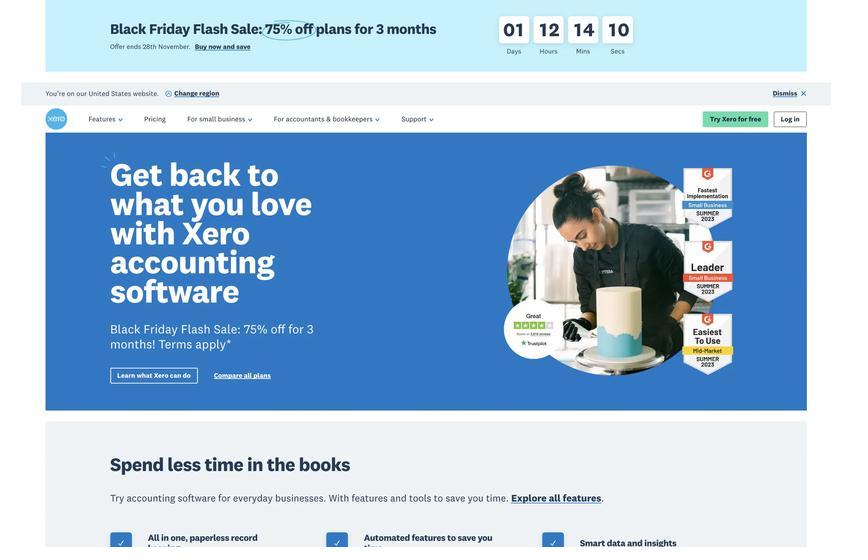 Task type: vqa. For each thing, say whether or not it's contained in the screenshot.


Task type: describe. For each thing, give the bounding box(es) containing it.
try accounting software for everyday businesses. with features and tools to save you time. explore all features .
[[110, 493, 605, 505]]

change region
[[175, 89, 219, 98]]

features button
[[78, 106, 134, 133]]

a xero user decorating a cake with blue icing. social proof badges surrounding the circular image. image
[[435, 133, 807, 411]]

everyday
[[233, 493, 273, 505]]

1 vertical spatial software
[[178, 493, 216, 505]]

compare
[[214, 372, 243, 380]]

learn what xero can do
[[117, 372, 191, 380]]

2 horizontal spatial features
[[563, 493, 602, 505]]

the
[[267, 453, 295, 477]]

1 0 from the left
[[504, 18, 515, 41]]

2
[[550, 18, 559, 41]]

features inside automated features to save you time
[[412, 533, 446, 544]]

ends
[[127, 42, 141, 51]]

one,
[[171, 533, 188, 544]]

pricing
[[144, 115, 166, 124]]

for small business button
[[177, 106, 263, 133]]

flash for black friday flash sale: 75% off for 3 months! terms apply*
[[181, 322, 211, 337]]

months
[[387, 20, 437, 38]]

&
[[327, 115, 331, 124]]

features
[[89, 115, 116, 124]]

buy now and save link
[[195, 42, 251, 53]]

compare all plans link
[[214, 372, 271, 382]]

days
[[507, 47, 522, 56]]

offer
[[110, 42, 125, 51]]

.
[[602, 493, 605, 505]]

months!
[[110, 337, 155, 352]]

tools
[[409, 493, 432, 505]]

back
[[169, 154, 241, 195]]

region
[[199, 89, 219, 98]]

0 horizontal spatial all
[[244, 372, 252, 380]]

1 1 from the left
[[516, 18, 523, 41]]

black friday flash sale:
[[110, 20, 265, 38]]

united
[[89, 89, 110, 98]]

4
[[584, 18, 595, 41]]

0 vertical spatial plans
[[316, 20, 352, 38]]

keeping
[[148, 543, 180, 548]]

1 for 1 2
[[540, 18, 547, 41]]

states
[[111, 89, 131, 98]]

in for log in
[[794, 115, 800, 123]]

get
[[110, 154, 162, 195]]

offer ends 28th november.
[[110, 42, 191, 51]]

tick image
[[550, 541, 557, 548]]

buy
[[195, 42, 207, 51]]

explore
[[512, 493, 547, 505]]

automated
[[364, 533, 410, 544]]

change region button
[[165, 89, 219, 100]]

flash for black friday flash sale:
[[193, 20, 228, 38]]

75% inside black friday flash sale: 75% off for 3 months! terms apply*
[[244, 322, 268, 337]]

learn
[[117, 372, 135, 380]]

time inside automated features to save you time
[[364, 543, 383, 548]]

0 horizontal spatial features
[[352, 493, 388, 505]]

try xero for free link
[[703, 111, 769, 127]]

bookkeepers
[[333, 115, 373, 124]]

you're
[[45, 89, 65, 98]]

log
[[782, 115, 793, 123]]

1 vertical spatial in
[[247, 453, 263, 477]]

save for and
[[237, 42, 251, 51]]

0 horizontal spatial plans
[[254, 372, 271, 380]]

books
[[299, 453, 350, 477]]

1 horizontal spatial 3
[[376, 20, 384, 38]]

tick image for all
[[118, 541, 125, 548]]

1 for 1 0
[[609, 18, 616, 41]]

less
[[168, 453, 201, 477]]

you inside back to what you love with xero accounting software
[[191, 183, 244, 224]]

buy now and save
[[195, 42, 251, 51]]

for small business
[[187, 115, 246, 124]]

to inside back to what you love with xero accounting software
[[248, 154, 279, 195]]

1 0
[[609, 18, 630, 41]]

try for try xero for free
[[711, 115, 721, 123]]

you inside automated features to save you time
[[478, 533, 493, 544]]

record
[[231, 533, 258, 544]]

0 vertical spatial xero
[[723, 115, 737, 123]]

for inside try xero for free link
[[739, 115, 748, 123]]

secs
[[611, 47, 625, 56]]

0 horizontal spatial time
[[205, 453, 244, 477]]

hours
[[540, 47, 558, 56]]

3 inside black friday flash sale: 75% off for 3 months! terms apply*
[[307, 322, 314, 337]]

all
[[148, 533, 159, 544]]

back to what you love with xero accounting software
[[110, 154, 312, 311]]

for for for small business
[[187, 115, 198, 124]]

1 horizontal spatial to
[[434, 493, 444, 505]]

apply*
[[196, 337, 232, 352]]

support button
[[391, 106, 445, 133]]

log in
[[782, 115, 800, 123]]

what inside back to what you love with xero accounting software
[[110, 183, 184, 224]]

to inside automated features to save you time
[[448, 533, 456, 544]]

1 vertical spatial you
[[468, 493, 484, 505]]

software inside back to what you love with xero accounting software
[[110, 271, 239, 311]]

0 vertical spatial off
[[295, 20, 313, 38]]

friday for black friday flash sale: 75% off for 3 months! terms apply*
[[144, 322, 178, 337]]

on
[[67, 89, 75, 98]]



Task type: locate. For each thing, give the bounding box(es) containing it.
2 horizontal spatial in
[[794, 115, 800, 123]]

black friday flash sale: 75% off for 3 months! terms apply*
[[110, 322, 314, 352]]

0 vertical spatial accounting
[[110, 242, 275, 282]]

explore all features link
[[512, 493, 602, 507]]

do
[[183, 372, 191, 380]]

1 horizontal spatial features
[[412, 533, 446, 544]]

1 up "secs"
[[609, 18, 616, 41]]

1 vertical spatial time
[[364, 543, 383, 548]]

2 tick image from the left
[[334, 541, 341, 548]]

features
[[352, 493, 388, 505], [563, 493, 602, 505], [412, 533, 446, 544]]

2 vertical spatial you
[[478, 533, 493, 544]]

in for all in one, paperless record keeping
[[161, 533, 169, 544]]

0
[[504, 18, 515, 41], [618, 18, 630, 41]]

for for for accountants & bookkeepers
[[274, 115, 284, 124]]

1 horizontal spatial try
[[711, 115, 721, 123]]

plans for 3 months
[[313, 20, 437, 38]]

0 vertical spatial friday
[[149, 20, 190, 38]]

1 black from the top
[[110, 20, 146, 38]]

for left "accountants" in the top of the page
[[274, 115, 284, 124]]

for accountants & bookkeepers button
[[263, 106, 391, 133]]

with
[[110, 213, 175, 253]]

1 horizontal spatial off
[[295, 20, 313, 38]]

1 vertical spatial xero
[[182, 213, 250, 253]]

1 horizontal spatial plans
[[316, 20, 352, 38]]

friday inside black friday flash sale: 75% off for 3 months! terms apply*
[[144, 322, 178, 337]]

time.
[[487, 493, 509, 505]]

november.
[[158, 42, 191, 51]]

2 black from the top
[[110, 322, 141, 337]]

1 vertical spatial black
[[110, 322, 141, 337]]

0 horizontal spatial off
[[271, 322, 285, 337]]

sale:
[[231, 20, 262, 38], [214, 322, 241, 337]]

1 vertical spatial what
[[137, 372, 153, 380]]

support
[[402, 115, 427, 124]]

0 vertical spatial sale:
[[231, 20, 262, 38]]

0 horizontal spatial xero
[[154, 372, 169, 380]]

terms
[[158, 337, 192, 352]]

0 vertical spatial time
[[205, 453, 244, 477]]

0 horizontal spatial try
[[110, 493, 124, 505]]

try for try accounting software for everyday businesses. with features and tools to save you time. explore all features .
[[110, 493, 124, 505]]

2 vertical spatial save
[[458, 533, 476, 544]]

0 up "secs"
[[618, 18, 630, 41]]

paperless
[[190, 533, 229, 544]]

sale: for black friday flash sale: 75% off for 3 months! terms apply*
[[214, 322, 241, 337]]

with
[[329, 493, 349, 505]]

2 for from the left
[[274, 115, 284, 124]]

now
[[209, 42, 222, 51]]

change
[[175, 89, 198, 98]]

0 vertical spatial to
[[248, 154, 279, 195]]

black for black friday flash sale:
[[110, 20, 146, 38]]

1 vertical spatial sale:
[[214, 322, 241, 337]]

0 vertical spatial flash
[[193, 20, 228, 38]]

save inside automated features to save you time
[[458, 533, 476, 544]]

1 horizontal spatial tick image
[[334, 541, 341, 548]]

1 horizontal spatial for
[[274, 115, 284, 124]]

1 left 4
[[575, 18, 582, 41]]

0 vertical spatial and
[[223, 42, 235, 51]]

for accountants & bookkeepers
[[274, 115, 373, 124]]

28th
[[143, 42, 157, 51]]

0 vertical spatial in
[[794, 115, 800, 123]]

1 vertical spatial 3
[[307, 322, 314, 337]]

tick image for automated
[[334, 541, 341, 548]]

2 0 from the left
[[618, 18, 630, 41]]

2 vertical spatial xero
[[154, 372, 169, 380]]

dismiss
[[774, 89, 798, 98]]

software
[[110, 271, 239, 311], [178, 493, 216, 505]]

all right compare
[[244, 372, 252, 380]]

for inside black friday flash sale: 75% off for 3 months! terms apply*
[[289, 322, 304, 337]]

4 1 from the left
[[609, 18, 616, 41]]

spend less time in the books
[[110, 453, 350, 477]]

in right log
[[794, 115, 800, 123]]

log in link
[[774, 111, 807, 127]]

save for to
[[458, 533, 476, 544]]

small
[[199, 115, 216, 124]]

automated features to save you time
[[364, 533, 493, 548]]

what
[[110, 183, 184, 224], [137, 372, 153, 380]]

sale: for black friday flash sale:
[[231, 20, 262, 38]]

1 tick image from the left
[[118, 541, 125, 548]]

1 for 1 4
[[575, 18, 582, 41]]

1 vertical spatial try
[[110, 493, 124, 505]]

for inside for accountants & bookkeepers dropdown button
[[274, 115, 284, 124]]

1 vertical spatial all
[[549, 493, 561, 505]]

off inside black friday flash sale: 75% off for 3 months! terms apply*
[[271, 322, 285, 337]]

1 horizontal spatial 0
[[618, 18, 630, 41]]

xero inside back to what you love with xero accounting software
[[182, 213, 250, 253]]

3
[[376, 20, 384, 38], [307, 322, 314, 337]]

0 vertical spatial all
[[244, 372, 252, 380]]

sale: inside black friday flash sale: 75% off for 3 months! terms apply*
[[214, 322, 241, 337]]

you're on our united states website.
[[45, 89, 159, 98]]

1 vertical spatial accounting
[[127, 493, 175, 505]]

1 up days
[[516, 18, 523, 41]]

dismiss button
[[774, 89, 807, 100]]

and left tools
[[391, 493, 407, 505]]

0 vertical spatial 75%
[[265, 20, 292, 38]]

plans
[[316, 20, 352, 38], [254, 372, 271, 380]]

0 vertical spatial black
[[110, 20, 146, 38]]

1 vertical spatial off
[[271, 322, 285, 337]]

love
[[251, 183, 312, 224]]

learn what xero can do link
[[110, 368, 198, 384]]

2 horizontal spatial xero
[[723, 115, 737, 123]]

2 horizontal spatial to
[[448, 533, 456, 544]]

0 vertical spatial software
[[110, 271, 239, 311]]

0 horizontal spatial for
[[187, 115, 198, 124]]

for
[[187, 115, 198, 124], [274, 115, 284, 124]]

1 vertical spatial save
[[446, 493, 466, 505]]

0 vertical spatial save
[[237, 42, 251, 51]]

for left small
[[187, 115, 198, 124]]

off
[[295, 20, 313, 38], [271, 322, 285, 337]]

black for black friday flash sale: 75% off for 3 months! terms apply*
[[110, 322, 141, 337]]

1 vertical spatial 75%
[[244, 322, 268, 337]]

website.
[[133, 89, 159, 98]]

1 horizontal spatial in
[[247, 453, 263, 477]]

3 1 from the left
[[575, 18, 582, 41]]

mins
[[577, 47, 591, 56]]

0 vertical spatial you
[[191, 183, 244, 224]]

1 vertical spatial to
[[434, 493, 444, 505]]

businesses.
[[275, 493, 326, 505]]

in left the
[[247, 453, 263, 477]]

our
[[76, 89, 87, 98]]

accounting inside back to what you love with xero accounting software
[[110, 242, 275, 282]]

free
[[749, 115, 762, 123]]

0 horizontal spatial to
[[248, 154, 279, 195]]

1 vertical spatial and
[[391, 493, 407, 505]]

1 for from the left
[[187, 115, 198, 124]]

0 1
[[504, 18, 523, 41]]

0 horizontal spatial tick image
[[118, 541, 125, 548]]

0 horizontal spatial 3
[[307, 322, 314, 337]]

0 up days
[[504, 18, 515, 41]]

1 2
[[540, 18, 559, 41]]

0 vertical spatial 3
[[376, 20, 384, 38]]

business
[[218, 115, 246, 124]]

0 horizontal spatial 0
[[504, 18, 515, 41]]

for inside 'for small business' dropdown button
[[187, 115, 198, 124]]

2 vertical spatial to
[[448, 533, 456, 544]]

0 vertical spatial what
[[110, 183, 184, 224]]

friday for black friday flash sale:
[[149, 20, 190, 38]]

0 horizontal spatial and
[[223, 42, 235, 51]]

2 vertical spatial in
[[161, 533, 169, 544]]

black
[[110, 20, 146, 38], [110, 322, 141, 337]]

1 horizontal spatial time
[[364, 543, 383, 548]]

1 4
[[575, 18, 595, 41]]

time
[[205, 453, 244, 477], [364, 543, 383, 548]]

75%
[[265, 20, 292, 38], [244, 322, 268, 337]]

1 horizontal spatial xero
[[182, 213, 250, 253]]

xero homepage image
[[45, 109, 67, 130]]

1 vertical spatial flash
[[181, 322, 211, 337]]

save
[[237, 42, 251, 51], [446, 493, 466, 505], [458, 533, 476, 544]]

1 vertical spatial plans
[[254, 372, 271, 380]]

accountants
[[286, 115, 325, 124]]

flash inside black friday flash sale: 75% off for 3 months! terms apply*
[[181, 322, 211, 337]]

1 vertical spatial friday
[[144, 322, 178, 337]]

all in one, paperless record keeping
[[148, 533, 258, 548]]

2 1 from the left
[[540, 18, 547, 41]]

spend
[[110, 453, 164, 477]]

pricing link
[[134, 106, 177, 133]]

black inside black friday flash sale: 75% off for 3 months! terms apply*
[[110, 322, 141, 337]]

all right explore at the bottom right of page
[[549, 493, 561, 505]]

in right the all
[[161, 533, 169, 544]]

flash
[[193, 20, 228, 38], [181, 322, 211, 337]]

1 horizontal spatial all
[[549, 493, 561, 505]]

0 vertical spatial try
[[711, 115, 721, 123]]

try xero for free
[[711, 115, 762, 123]]

0 horizontal spatial in
[[161, 533, 169, 544]]

can
[[170, 372, 181, 380]]

compare all plans
[[214, 372, 271, 380]]

try inside try xero for free link
[[711, 115, 721, 123]]

try
[[711, 115, 721, 123], [110, 493, 124, 505]]

and right now
[[223, 42, 235, 51]]

in inside all in one, paperless record keeping
[[161, 533, 169, 544]]

to
[[248, 154, 279, 195], [434, 493, 444, 505], [448, 533, 456, 544]]

1 horizontal spatial and
[[391, 493, 407, 505]]

tick image
[[118, 541, 125, 548], [334, 541, 341, 548]]

01 days, 12 hours, 14 minutes and 10 seconds timer
[[499, 11, 743, 61]]

75% off
[[265, 20, 313, 38]]

1 left 2
[[540, 18, 547, 41]]



